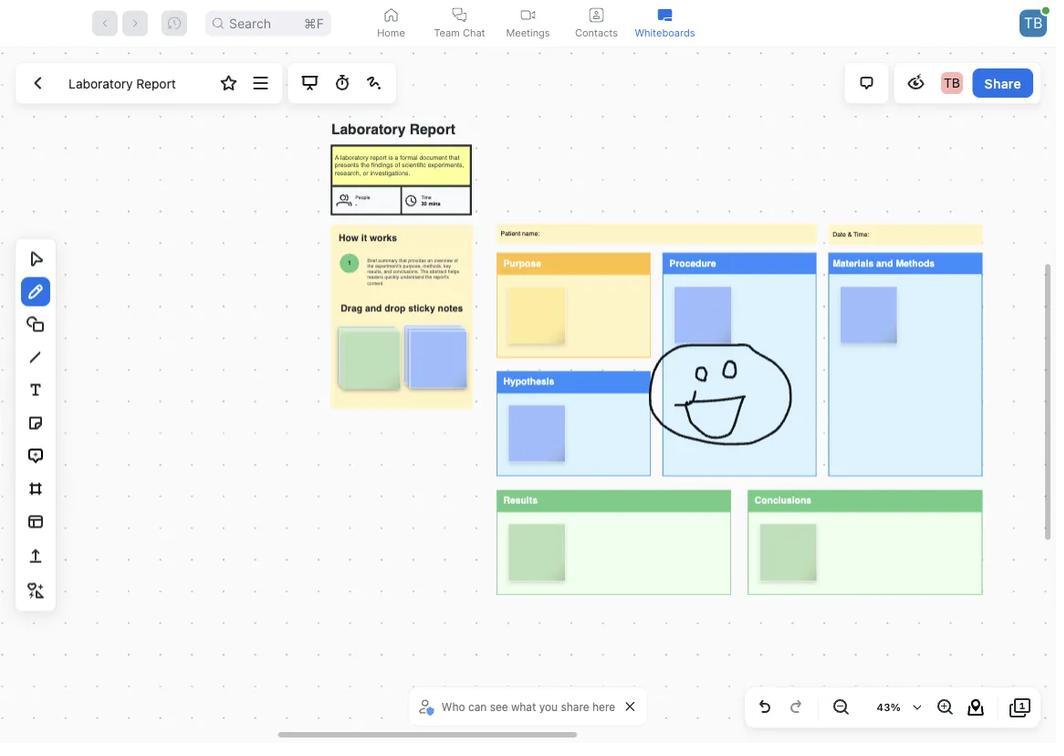 Task type: describe. For each thing, give the bounding box(es) containing it.
home button
[[357, 0, 426, 47]]

video on image
[[521, 8, 536, 22]]

home
[[377, 26, 405, 38]]

online image
[[1043, 7, 1050, 14]]

contacts
[[575, 26, 618, 38]]

meetings
[[506, 26, 550, 38]]

online image
[[1043, 7, 1050, 14]]

video on image
[[521, 8, 536, 22]]

whiteboards button
[[631, 0, 700, 47]]

profile contact image
[[590, 8, 604, 22]]

chat
[[463, 26, 485, 38]]

profile contact image
[[590, 8, 604, 22]]

team chat image
[[453, 8, 467, 22]]

⌘f
[[304, 16, 324, 31]]



Task type: locate. For each thing, give the bounding box(es) containing it.
meetings button
[[494, 0, 563, 47]]

team chat
[[434, 26, 485, 38]]

tb
[[1024, 14, 1043, 32]]

tab list
[[357, 0, 700, 47]]

whiteboards
[[635, 26, 695, 38]]

team chat button
[[426, 0, 494, 47]]

team chat image
[[453, 8, 467, 22]]

magnifier image
[[213, 18, 224, 29], [213, 18, 224, 29]]

home small image
[[384, 8, 399, 22], [384, 8, 399, 22]]

contacts button
[[563, 0, 631, 47]]

tab list containing home
[[357, 0, 700, 47]]

whiteboard small image
[[658, 8, 673, 22], [658, 8, 673, 22]]

team
[[434, 26, 460, 38]]

search
[[229, 16, 271, 31]]



Task type: vqa. For each thing, say whether or not it's contained in the screenshot.
Create a whiteboard for this project
no



